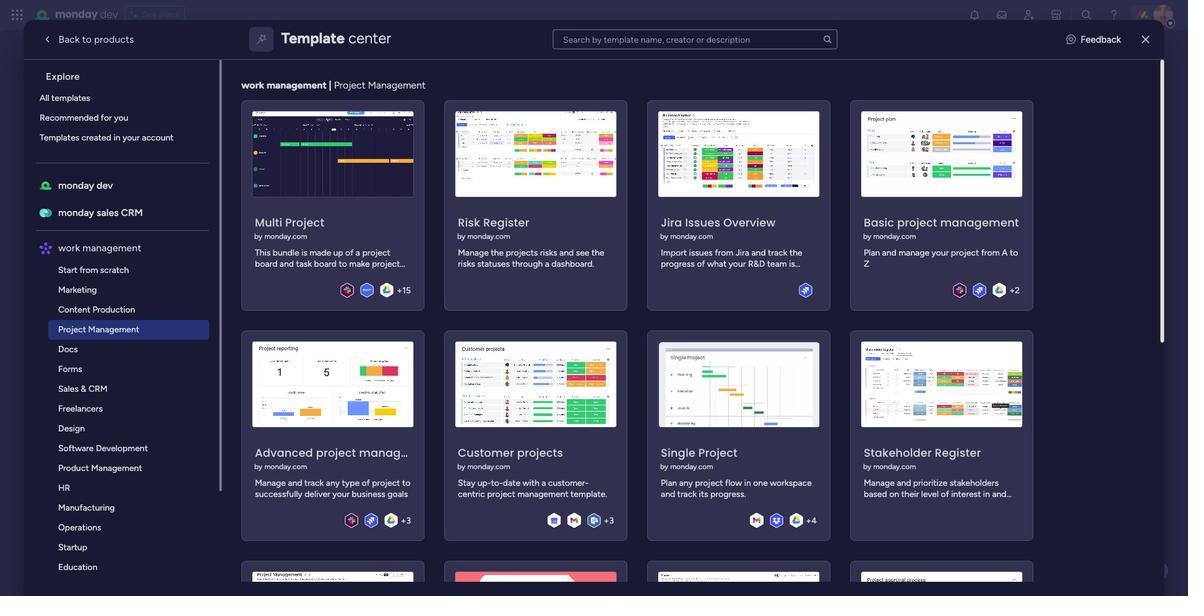 Task type: describe. For each thing, give the bounding box(es) containing it.
business
[[352, 489, 386, 499]]

4
[[812, 515, 817, 526]]

one
[[754, 478, 768, 488]]

all
[[40, 92, 50, 103]]

basic
[[865, 215, 895, 230]]

project inside plan and manage your project from a to z
[[952, 247, 980, 258]]

all templates
[[40, 92, 91, 103]]

issues
[[686, 215, 721, 230]]

management up scratch
[[83, 241, 142, 253]]

date
[[503, 478, 521, 488]]

customer projects by monday.com
[[458, 445, 564, 471]]

templates
[[52, 92, 91, 103]]

monday.com inside customer projects by monday.com
[[468, 462, 511, 471]]

&
[[81, 383, 87, 394]]

0 vertical spatial dev
[[100, 7, 118, 22]]

+ 4
[[807, 515, 817, 526]]

sales
[[97, 206, 119, 218]]

back
[[58, 33, 80, 45]]

stay up-to-date with a customer- centric project management template.
[[458, 478, 608, 499]]

work management | project management
[[242, 79, 426, 90]]

monday.com inside advanced project management by monday.com
[[265, 462, 308, 471]]

monday marketplace image
[[1051, 9, 1063, 21]]

jira
[[661, 215, 683, 230]]

product management
[[58, 462, 142, 473]]

management inside basic project management by monday.com
[[941, 215, 1020, 230]]

any inside plan any project flow in one workspace and track its progress.
[[680, 478, 694, 488]]

to for basic project management
[[1011, 247, 1019, 258]]

templates
[[40, 132, 80, 142]]

+ 3 for customer projects
[[604, 515, 614, 526]]

close image
[[1143, 35, 1150, 44]]

goals
[[388, 489, 408, 499]]

by inside customer projects by monday.com
[[458, 462, 466, 471]]

by inside the single project by monday.com
[[661, 462, 669, 471]]

by inside advanced project management by monday.com
[[255, 462, 263, 471]]

work management templates element
[[36, 260, 219, 596]]

project inside the single project by monday.com
[[699, 445, 738, 460]]

monday.com inside the single project by monday.com
[[671, 462, 714, 471]]

project inside work management templates element
[[58, 324, 86, 334]]

customer-
[[549, 478, 589, 488]]

docs
[[58, 344, 78, 354]]

hr
[[58, 482, 70, 493]]

+ for basic project management
[[1010, 285, 1016, 295]]

single
[[661, 445, 696, 460]]

plan and manage your project from a to z
[[865, 247, 1019, 269]]

see
[[576, 247, 590, 258]]

project inside 'manage and track any type of project to successfully deliver your business goals'
[[372, 478, 401, 488]]

software
[[58, 443, 94, 453]]

3 for customer projects
[[610, 515, 614, 526]]

work for work management
[[58, 241, 80, 253]]

created
[[82, 132, 112, 142]]

explore
[[46, 70, 80, 82]]

project inside basic project management by monday.com
[[898, 215, 938, 230]]

account
[[142, 132, 174, 142]]

stakeholder
[[865, 445, 933, 460]]

list box containing explore
[[29, 59, 222, 596]]

from inside work management templates element
[[80, 264, 98, 275]]

your for basic project management
[[932, 247, 950, 258]]

feedback link
[[1067, 32, 1122, 46]]

to inside button
[[82, 33, 92, 45]]

projects inside customer projects by monday.com
[[518, 445, 564, 460]]

manage and track any type of project to successfully deliver your business goals
[[255, 478, 411, 499]]

scratch
[[100, 264, 129, 275]]

through
[[513, 259, 543, 269]]

product
[[58, 462, 89, 473]]

plan any project flow in one workspace and track its progress.
[[661, 478, 812, 499]]

manufacturing
[[58, 502, 115, 513]]

with
[[523, 478, 540, 488]]

forms
[[58, 363, 82, 374]]

sales & crm
[[58, 383, 108, 394]]

start from scratch
[[58, 264, 129, 275]]

see plans button
[[125, 6, 185, 24]]

deliver
[[305, 489, 331, 499]]

any inside 'manage and track any type of project to successfully deliver your business goals'
[[326, 478, 340, 488]]

and inside plan any project flow in one workspace and track its progress.
[[661, 489, 676, 499]]

successfully
[[255, 489, 303, 499]]

+ for single project
[[807, 515, 812, 526]]

back to products button
[[31, 27, 144, 52]]

monday.com inside the risk register by monday.com
[[468, 232, 511, 241]]

james peterson image
[[1154, 5, 1174, 25]]

content production
[[58, 304, 135, 315]]

notifications image
[[969, 9, 981, 21]]

its
[[700, 489, 709, 499]]

monday.com inside multi project by monday.com
[[265, 232, 308, 241]]

education
[[58, 562, 98, 572]]

a inside stay up-to-date with a customer- centric project management template.
[[542, 478, 547, 488]]

work for work management | project management
[[242, 79, 265, 90]]

work management
[[58, 241, 142, 253]]

help button
[[1126, 561, 1169, 581]]

content
[[58, 304, 91, 315]]

statuses
[[478, 259, 510, 269]]

explore heading
[[36, 59, 219, 88]]

development
[[96, 443, 148, 453]]

production
[[93, 304, 135, 315]]

see
[[142, 9, 157, 20]]

in inside plan any project flow in one workspace and track its progress.
[[745, 478, 752, 488]]

monday for monday sales crm
[[58, 206, 94, 218]]

+ for multi project
[[397, 285, 403, 295]]

centric
[[458, 489, 486, 499]]

1 vertical spatial monday dev
[[58, 179, 113, 191]]

plans
[[159, 9, 179, 20]]

update feed image
[[996, 9, 1009, 21]]

basic project management by monday.com
[[864, 215, 1020, 241]]

progress.
[[711, 489, 747, 499]]

help image
[[1108, 9, 1121, 21]]

management left |
[[267, 79, 327, 90]]

overview
[[724, 215, 776, 230]]

you
[[114, 112, 129, 123]]

to for advanced project management
[[403, 478, 411, 488]]

help
[[1136, 565, 1158, 577]]

for
[[101, 112, 112, 123]]

15
[[403, 285, 411, 295]]

risk
[[458, 215, 481, 230]]

+ 3 for advanced project management
[[401, 515, 411, 526]]

manage for advanced
[[255, 478, 286, 488]]

template
[[281, 29, 345, 47]]



Task type: locate. For each thing, give the bounding box(es) containing it.
3
[[407, 515, 411, 526], [610, 515, 614, 526]]

any down the single project by monday.com
[[680, 478, 694, 488]]

of
[[362, 478, 370, 488]]

in down "you"
[[114, 132, 121, 142]]

manage up the statuses
[[458, 247, 489, 258]]

from inside plan and manage your project from a to z
[[982, 247, 1000, 258]]

manage inside manage the projects risks and see the risks statuses through a dashboard.
[[458, 247, 489, 258]]

monday.com inside basic project management by monday.com
[[874, 232, 917, 241]]

your down basic project management by monday.com
[[932, 247, 950, 258]]

and
[[560, 247, 574, 258], [883, 247, 897, 258], [288, 478, 303, 488], [661, 489, 676, 499]]

track
[[305, 478, 324, 488], [678, 489, 697, 499]]

from left 'a'
[[982, 247, 1000, 258]]

0 vertical spatial monday
[[55, 7, 98, 22]]

and left 'manage'
[[883, 247, 897, 258]]

multi
[[255, 215, 283, 230]]

project right |
[[334, 79, 366, 90]]

register right the risk
[[484, 215, 530, 230]]

management up goals
[[359, 445, 438, 460]]

the
[[491, 247, 504, 258], [592, 247, 605, 258]]

project down basic project management by monday.com
[[952, 247, 980, 258]]

explore element
[[36, 88, 219, 147]]

risks left the statuses
[[458, 259, 476, 269]]

project up type
[[316, 445, 356, 460]]

0 vertical spatial projects
[[506, 247, 538, 258]]

|
[[329, 79, 332, 90]]

track up 'deliver'
[[305, 478, 324, 488]]

+ 3 down template.
[[604, 515, 614, 526]]

z
[[865, 259, 870, 269]]

0 vertical spatial risks
[[541, 247, 558, 258]]

1 vertical spatial a
[[542, 478, 547, 488]]

1 horizontal spatial plan
[[865, 247, 881, 258]]

feedback
[[1081, 34, 1122, 45]]

workspace
[[771, 478, 812, 488]]

0 vertical spatial track
[[305, 478, 324, 488]]

a right through
[[545, 259, 550, 269]]

0 vertical spatial management
[[368, 79, 426, 90]]

in left one
[[745, 478, 752, 488]]

by inside the risk register by monday.com
[[458, 232, 466, 241]]

0 horizontal spatial crm
[[89, 383, 108, 394]]

2 the from the left
[[592, 247, 605, 258]]

monday up monday sales crm
[[58, 179, 94, 191]]

1 vertical spatial dev
[[97, 179, 113, 191]]

invite members image
[[1023, 9, 1036, 21]]

1 horizontal spatial your
[[333, 489, 350, 499]]

your inside plan and manage your project from a to z
[[932, 247, 950, 258]]

and inside 'manage and track any type of project to successfully deliver your business goals'
[[288, 478, 303, 488]]

to inside plan and manage your project from a to z
[[1011, 247, 1019, 258]]

1 3 from the left
[[407, 515, 411, 526]]

monday.com down single
[[671, 462, 714, 471]]

your
[[123, 132, 140, 142], [932, 247, 950, 258], [333, 489, 350, 499]]

0 vertical spatial from
[[982, 247, 1000, 258]]

project inside multi project by monday.com
[[286, 215, 325, 230]]

select product image
[[11, 9, 24, 21]]

management down production
[[89, 324, 140, 334]]

risks up through
[[541, 247, 558, 258]]

0 horizontal spatial your
[[123, 132, 140, 142]]

0 horizontal spatial the
[[491, 247, 504, 258]]

and inside plan and manage your project from a to z
[[883, 247, 897, 258]]

freelancers
[[58, 403, 103, 414]]

0 vertical spatial to
[[82, 33, 92, 45]]

1 horizontal spatial + 3
[[604, 515, 614, 526]]

to up goals
[[403, 478, 411, 488]]

management down with
[[518, 489, 569, 499]]

to right 'a'
[[1011, 247, 1019, 258]]

monday up back
[[55, 7, 98, 22]]

dev up products
[[100, 7, 118, 22]]

0 horizontal spatial plan
[[661, 478, 678, 488]]

track left its
[[678, 489, 697, 499]]

register inside the risk register by monday.com
[[484, 215, 530, 230]]

multi project by monday.com
[[255, 215, 325, 241]]

to right back
[[82, 33, 92, 45]]

2 horizontal spatial your
[[932, 247, 950, 258]]

recommended
[[40, 112, 99, 123]]

1 vertical spatial track
[[678, 489, 697, 499]]

0 horizontal spatial work
[[58, 241, 80, 253]]

management inside stay up-to-date with a customer- centric project management template.
[[518, 489, 569, 499]]

manage
[[458, 247, 489, 258], [255, 478, 286, 488]]

1 vertical spatial monday
[[58, 179, 94, 191]]

1 vertical spatial in
[[745, 478, 752, 488]]

your for all templates
[[123, 132, 140, 142]]

1 vertical spatial management
[[89, 324, 140, 334]]

1 vertical spatial to
[[1011, 247, 1019, 258]]

0 horizontal spatial to
[[82, 33, 92, 45]]

single project by monday.com
[[661, 445, 738, 471]]

risks
[[541, 247, 558, 258], [458, 259, 476, 269]]

1 vertical spatial your
[[932, 247, 950, 258]]

by down jira
[[661, 232, 669, 241]]

by inside jira issues overview by monday.com
[[661, 232, 669, 241]]

project inside advanced project management by monday.com
[[316, 445, 356, 460]]

1 horizontal spatial any
[[680, 478, 694, 488]]

by inside multi project by monday.com
[[255, 232, 263, 241]]

project inside plan any project flow in one workspace and track its progress.
[[696, 478, 724, 488]]

management inside advanced project management by monday.com
[[359, 445, 438, 460]]

and left its
[[661, 489, 676, 499]]

monday.com down "customer"
[[468, 462, 511, 471]]

in inside the "explore" 'element'
[[114, 132, 121, 142]]

1 vertical spatial manage
[[255, 478, 286, 488]]

1 horizontal spatial in
[[745, 478, 752, 488]]

flow
[[726, 478, 743, 488]]

2 horizontal spatial to
[[1011, 247, 1019, 258]]

2 3 from the left
[[610, 515, 614, 526]]

1 horizontal spatial register
[[936, 445, 982, 460]]

0 horizontal spatial + 3
[[401, 515, 411, 526]]

project up flow
[[699, 445, 738, 460]]

2 vertical spatial to
[[403, 478, 411, 488]]

1 horizontal spatial 3
[[610, 515, 614, 526]]

project
[[898, 215, 938, 230], [952, 247, 980, 258], [316, 445, 356, 460], [372, 478, 401, 488], [696, 478, 724, 488], [488, 489, 516, 499]]

management for project management
[[89, 324, 140, 334]]

sales
[[58, 383, 79, 394]]

project down to-
[[488, 489, 516, 499]]

a
[[1003, 247, 1008, 258]]

0 horizontal spatial in
[[114, 132, 121, 142]]

0 horizontal spatial any
[[326, 478, 340, 488]]

project
[[334, 79, 366, 90], [286, 215, 325, 230], [58, 324, 86, 334], [699, 445, 738, 460]]

monday.com down the risk
[[468, 232, 511, 241]]

register for risk register
[[484, 215, 530, 230]]

software development
[[58, 443, 148, 453]]

management
[[368, 79, 426, 90], [89, 324, 140, 334], [91, 462, 142, 473]]

crm right &
[[89, 383, 108, 394]]

risk register by monday.com
[[458, 215, 530, 241]]

0 vertical spatial a
[[545, 259, 550, 269]]

2 any from the left
[[680, 478, 694, 488]]

project right multi
[[286, 215, 325, 230]]

3 for advanced project management
[[407, 515, 411, 526]]

track inside plan any project flow in one workspace and track its progress.
[[678, 489, 697, 499]]

monday dev
[[55, 7, 118, 22], [58, 179, 113, 191]]

from
[[982, 247, 1000, 258], [80, 264, 98, 275]]

0 vertical spatial in
[[114, 132, 121, 142]]

templates created in your account
[[40, 132, 174, 142]]

and inside manage the projects risks and see the risks statuses through a dashboard.
[[560, 247, 574, 258]]

up-
[[478, 478, 492, 488]]

plan inside plan and manage your project from a to z
[[865, 247, 881, 258]]

+ 3
[[401, 515, 411, 526], [604, 515, 614, 526]]

manage for risk
[[458, 247, 489, 258]]

jira issues overview by monday.com
[[661, 215, 776, 241]]

dev up sales
[[97, 179, 113, 191]]

stay
[[458, 478, 476, 488]]

0 vertical spatial plan
[[865, 247, 881, 258]]

by up stay
[[458, 462, 466, 471]]

0 vertical spatial work
[[242, 79, 265, 90]]

1 vertical spatial crm
[[89, 383, 108, 394]]

by
[[255, 232, 263, 241], [458, 232, 466, 241], [661, 232, 669, 241], [864, 232, 872, 241], [255, 462, 263, 471], [458, 462, 466, 471], [661, 462, 669, 471], [864, 462, 872, 471]]

list box
[[29, 59, 222, 596]]

management down center
[[368, 79, 426, 90]]

a
[[545, 259, 550, 269], [542, 478, 547, 488]]

operations
[[58, 522, 102, 532]]

stakeholder register by monday.com
[[864, 445, 982, 471]]

your inside 'manage and track any type of project to successfully deliver your business goals'
[[333, 489, 350, 499]]

projects up with
[[518, 445, 564, 460]]

template center
[[281, 29, 391, 47]]

project up goals
[[372, 478, 401, 488]]

monday.com down advanced
[[265, 462, 308, 471]]

dashboard.
[[552, 259, 595, 269]]

manage up the successfully
[[255, 478, 286, 488]]

0 horizontal spatial from
[[80, 264, 98, 275]]

plan inside plan any project flow in one workspace and track its progress.
[[661, 478, 678, 488]]

monday.com down stakeholder
[[874, 462, 917, 471]]

0 vertical spatial monday dev
[[55, 7, 118, 22]]

None search field
[[553, 29, 838, 49]]

1 horizontal spatial the
[[592, 247, 605, 258]]

1 vertical spatial projects
[[518, 445, 564, 460]]

and up dashboard.
[[560, 247, 574, 258]]

the up the statuses
[[491, 247, 504, 258]]

2 vertical spatial monday
[[58, 206, 94, 218]]

by down basic
[[864, 232, 872, 241]]

1 vertical spatial register
[[936, 445, 982, 460]]

by inside stakeholder register by monday.com
[[864, 462, 872, 471]]

customer
[[458, 445, 515, 460]]

products
[[94, 33, 134, 45]]

2 vertical spatial your
[[333, 489, 350, 499]]

+ 2
[[1010, 285, 1021, 295]]

Search by template name, creator or description search field
[[553, 29, 838, 49]]

search image
[[823, 34, 833, 44]]

any left type
[[326, 478, 340, 488]]

monday.com inside jira issues overview by monday.com
[[671, 232, 714, 241]]

template.
[[571, 489, 608, 499]]

your down "you"
[[123, 132, 140, 142]]

1 horizontal spatial to
[[403, 478, 411, 488]]

monday.com down basic
[[874, 232, 917, 241]]

plan down single
[[661, 478, 678, 488]]

1 the from the left
[[491, 247, 504, 258]]

monday sales crm
[[58, 206, 143, 218]]

0 horizontal spatial register
[[484, 215, 530, 230]]

your inside the "explore" 'element'
[[123, 132, 140, 142]]

2
[[1016, 285, 1021, 295]]

crm for monday sales crm
[[121, 206, 143, 218]]

to
[[82, 33, 92, 45], [1011, 247, 1019, 258], [403, 478, 411, 488]]

1 horizontal spatial track
[[678, 489, 697, 499]]

advanced project management by monday.com
[[255, 445, 438, 471]]

manage inside 'manage and track any type of project to successfully deliver your business goals'
[[255, 478, 286, 488]]

a right with
[[542, 478, 547, 488]]

monday dev up back to products button
[[55, 7, 118, 22]]

+ for advanced project management
[[401, 515, 407, 526]]

manage
[[899, 247, 930, 258]]

0 horizontal spatial track
[[305, 478, 324, 488]]

design
[[58, 423, 85, 433]]

management
[[267, 79, 327, 90], [941, 215, 1020, 230], [83, 241, 142, 253], [359, 445, 438, 460], [518, 489, 569, 499]]

2 vertical spatial management
[[91, 462, 142, 473]]

1 horizontal spatial crm
[[121, 206, 143, 218]]

monday for monday dev
[[58, 179, 94, 191]]

project inside stay up-to-date with a customer- centric project management template.
[[488, 489, 516, 499]]

projects inside manage the projects risks and see the risks statuses through a dashboard.
[[506, 247, 538, 258]]

1 horizontal spatial risks
[[541, 247, 558, 258]]

project down content
[[58, 324, 86, 334]]

startup
[[58, 542, 88, 552]]

1 horizontal spatial work
[[242, 79, 265, 90]]

by down single
[[661, 462, 669, 471]]

plan for single
[[661, 478, 678, 488]]

manage the projects risks and see the risks statuses through a dashboard.
[[458, 247, 605, 269]]

1 vertical spatial from
[[80, 264, 98, 275]]

track inside 'manage and track any type of project to successfully deliver your business goals'
[[305, 478, 324, 488]]

0 vertical spatial manage
[[458, 247, 489, 258]]

by down the risk
[[458, 232, 466, 241]]

1 vertical spatial plan
[[661, 478, 678, 488]]

recommended for you
[[40, 112, 129, 123]]

back to products
[[58, 33, 134, 45]]

2 + 3 from the left
[[604, 515, 614, 526]]

project up its
[[696, 478, 724, 488]]

by inside basic project management by monday.com
[[864, 232, 872, 241]]

the right see
[[592, 247, 605, 258]]

1 vertical spatial work
[[58, 241, 80, 253]]

0 horizontal spatial manage
[[255, 478, 286, 488]]

register inside stakeholder register by monday.com
[[936, 445, 982, 460]]

0 vertical spatial register
[[484, 215, 530, 230]]

0 vertical spatial your
[[123, 132, 140, 142]]

crm right sales
[[121, 206, 143, 218]]

monday.com down multi
[[265, 232, 308, 241]]

to inside 'manage and track any type of project to successfully deliver your business goals'
[[403, 478, 411, 488]]

v2 user feedback image
[[1067, 32, 1076, 46]]

0 horizontal spatial 3
[[407, 515, 411, 526]]

+ 15
[[397, 285, 411, 295]]

register for stakeholder register
[[936, 445, 982, 460]]

by down stakeholder
[[864, 462, 872, 471]]

crm inside work management templates element
[[89, 383, 108, 394]]

management up 'a'
[[941, 215, 1020, 230]]

project up 'manage'
[[898, 215, 938, 230]]

monday dev up monday sales crm
[[58, 179, 113, 191]]

+ for customer projects
[[604, 515, 610, 526]]

project management
[[58, 324, 140, 334]]

0 vertical spatial crm
[[121, 206, 143, 218]]

+
[[397, 285, 403, 295], [1010, 285, 1016, 295], [401, 515, 407, 526], [604, 515, 610, 526], [807, 515, 812, 526]]

by down multi
[[255, 232, 263, 241]]

1 horizontal spatial manage
[[458, 247, 489, 258]]

advanced
[[255, 445, 313, 460]]

projects up through
[[506, 247, 538, 258]]

a inside manage the projects risks and see the risks statuses through a dashboard.
[[545, 259, 550, 269]]

crm for sales & crm
[[89, 383, 108, 394]]

1 vertical spatial risks
[[458, 259, 476, 269]]

monday left sales
[[58, 206, 94, 218]]

to-
[[492, 478, 503, 488]]

search everything image
[[1081, 9, 1093, 21]]

plan up z
[[865, 247, 881, 258]]

0 horizontal spatial risks
[[458, 259, 476, 269]]

management for product management
[[91, 462, 142, 473]]

register
[[484, 215, 530, 230], [936, 445, 982, 460]]

monday.com down issues
[[671, 232, 714, 241]]

see plans
[[142, 9, 179, 20]]

from right start
[[80, 264, 98, 275]]

1 + 3 from the left
[[401, 515, 411, 526]]

+ 3 down goals
[[401, 515, 411, 526]]

plan for basic
[[865, 247, 881, 258]]

your down type
[[333, 489, 350, 499]]

marketing
[[58, 284, 97, 295]]

management down "development"
[[91, 462, 142, 473]]

by down advanced
[[255, 462, 263, 471]]

monday.com inside stakeholder register by monday.com
[[874, 462, 917, 471]]

center
[[349, 29, 391, 47]]

1 horizontal spatial from
[[982, 247, 1000, 258]]

1 any from the left
[[326, 478, 340, 488]]

and up the successfully
[[288, 478, 303, 488]]

register right stakeholder
[[936, 445, 982, 460]]



Task type: vqa. For each thing, say whether or not it's contained in the screenshot.


